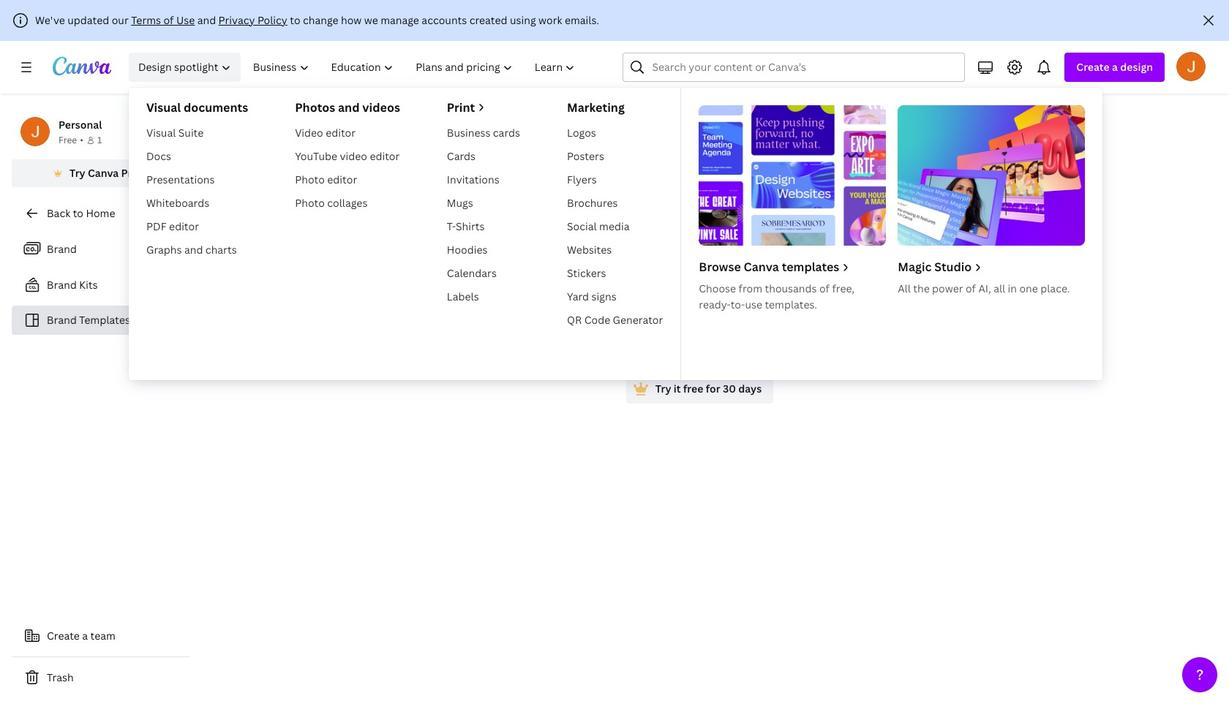 Task type: describe. For each thing, give the bounding box(es) containing it.
browse
[[699, 259, 741, 275]]

yard signs
[[567, 290, 617, 304]]

1 vertical spatial with
[[600, 342, 622, 356]]

business cards link
[[441, 122, 526, 145]]

jeremy miller image
[[1177, 52, 1206, 81]]

visual suite link
[[141, 122, 254, 145]]

home
[[86, 206, 115, 220]]

and left fonts. on the right
[[818, 342, 836, 356]]

trash link
[[12, 664, 190, 693]]

documents
[[184, 100, 248, 116]]

brand link
[[12, 234, 190, 265]]

of for magic studio
[[966, 282, 976, 296]]

and down pdf editor link
[[184, 243, 203, 257]]

using
[[510, 13, 536, 27]]

terms
[[131, 13, 161, 27]]

spotlight
[[174, 60, 218, 74]]

editor right 'video'
[[370, 149, 400, 163]]

0 horizontal spatial of
[[164, 13, 174, 27]]

try canva pro
[[70, 166, 138, 180]]

choose
[[699, 282, 736, 296]]

graphs and charts
[[146, 243, 237, 257]]

logos,
[[751, 342, 779, 356]]

photos and videos
[[295, 100, 400, 116]]

magic
[[898, 259, 932, 275]]

docs
[[146, 149, 171, 163]]

design for design faster with templates that have your logos, colors, and fonts.
[[533, 342, 566, 356]]

1 vertical spatial brand templates
[[47, 313, 130, 327]]

of for browse canva templates
[[820, 282, 830, 296]]

a for team
[[82, 629, 88, 643]]

t-shirts link
[[441, 215, 526, 239]]

team
[[90, 629, 116, 643]]

photo collages
[[295, 196, 368, 210]]

posters link
[[561, 145, 669, 168]]

flyers
[[567, 173, 597, 187]]

we've
[[35, 13, 65, 27]]

for
[[706, 382, 721, 396]]

labels
[[447, 290, 479, 304]]

use
[[745, 298, 763, 312]]

calendars
[[447, 266, 497, 280]]

editor for photo editor
[[327, 173, 357, 187]]

manage
[[381, 13, 419, 27]]

brand templates link
[[12, 306, 190, 335]]

graphs
[[146, 243, 182, 257]]

it
[[674, 382, 681, 396]]

invitations
[[447, 173, 500, 187]]

try for try it free for 30 days
[[656, 382, 672, 396]]

one
[[1020, 282, 1039, 296]]

accounts
[[422, 13, 467, 27]]

code
[[585, 313, 611, 327]]

brochures link
[[561, 192, 669, 215]]

back
[[47, 206, 70, 220]]

we
[[364, 13, 378, 27]]

we've updated our terms of use and privacy policy to change how we manage accounts created using work emails.
[[35, 13, 599, 27]]

create a design button
[[1065, 53, 1165, 82]]

editor for pdf editor
[[169, 220, 199, 233]]

create for create a design
[[1077, 60, 1110, 74]]

your
[[726, 342, 748, 356]]

free
[[684, 382, 704, 396]]

social media link
[[561, 215, 669, 239]]

photo editor
[[295, 173, 357, 187]]

graphs and charts link
[[141, 239, 254, 262]]

posters
[[567, 149, 604, 163]]

charts
[[206, 243, 237, 257]]

browse canva templates
[[699, 259, 840, 275]]

free
[[59, 134, 77, 146]]

keep
[[555, 312, 587, 329]]

1 horizontal spatial templates
[[278, 111, 398, 142]]

try canva pro button
[[12, 160, 190, 187]]

•
[[80, 134, 83, 146]]

emails.
[[565, 13, 599, 27]]

design spotlight menu
[[129, 88, 1103, 381]]

invitations link
[[441, 168, 526, 192]]

fonts.
[[839, 342, 867, 356]]

0 vertical spatial brand templates
[[202, 111, 398, 142]]

privacy
[[219, 13, 255, 27]]

templates.
[[765, 298, 818, 312]]

try it free for 30 days button
[[626, 375, 774, 404]]

labels link
[[441, 285, 526, 309]]

hoodies
[[447, 243, 488, 257]]

a for design
[[1113, 60, 1118, 74]]

work
[[539, 13, 563, 27]]

signs
[[592, 290, 617, 304]]

place.
[[1041, 282, 1070, 296]]

video
[[295, 126, 323, 140]]

power
[[933, 282, 964, 296]]

shirts
[[456, 220, 485, 233]]

design spotlight
[[138, 60, 218, 74]]

the
[[914, 282, 930, 296]]

1 horizontal spatial to
[[290, 13, 301, 27]]

canva for templates
[[744, 259, 779, 275]]

mugs link
[[441, 192, 526, 215]]

video editor link
[[289, 122, 406, 145]]

canva for pro
[[88, 166, 119, 180]]

business cards
[[447, 126, 520, 140]]



Task type: locate. For each thing, give the bounding box(es) containing it.
collages
[[327, 196, 368, 210]]

editor down whiteboards
[[169, 220, 199, 233]]

editor down youtube video editor link
[[327, 173, 357, 187]]

photo for photo editor
[[295, 173, 325, 187]]

youtube
[[295, 149, 338, 163]]

editor
[[326, 126, 356, 140], [370, 149, 400, 163], [327, 173, 357, 187], [169, 220, 199, 233]]

top level navigation element
[[126, 53, 1103, 381]]

designs
[[591, 312, 639, 329]]

mugs
[[447, 196, 473, 210]]

try inside "button"
[[656, 382, 672, 396]]

kits
[[79, 278, 98, 292]]

a
[[1113, 60, 1118, 74], [82, 629, 88, 643]]

create for create a team
[[47, 629, 80, 643]]

brand up docs link
[[202, 111, 273, 142]]

to
[[290, 13, 301, 27], [73, 206, 83, 220]]

our
[[112, 13, 129, 27]]

editor for video editor
[[326, 126, 356, 140]]

try left it
[[656, 382, 672, 396]]

cards
[[447, 149, 476, 163]]

1 vertical spatial design
[[533, 342, 566, 356]]

0 vertical spatial canva
[[88, 166, 119, 180]]

of inside choose from thousands of free, ready-to-use templates.
[[820, 282, 830, 296]]

print link
[[447, 100, 520, 116]]

30
[[723, 382, 736, 396]]

visual for visual suite
[[146, 126, 176, 140]]

1 horizontal spatial canva
[[744, 259, 779, 275]]

visual up visual suite
[[146, 100, 181, 116]]

brand left kits
[[47, 278, 77, 292]]

0 vertical spatial create
[[1077, 60, 1110, 74]]

visual up docs
[[146, 126, 176, 140]]

1 vertical spatial photo
[[295, 196, 325, 210]]

brand down brand kits
[[47, 313, 77, 327]]

suite
[[178, 126, 204, 140]]

cards
[[493, 126, 520, 140]]

0 horizontal spatial canva
[[88, 166, 119, 180]]

0 vertical spatial a
[[1113, 60, 1118, 74]]

to-
[[731, 298, 745, 312]]

photo
[[295, 173, 325, 187], [295, 196, 325, 210]]

design inside popup button
[[138, 60, 172, 74]]

brand templates up youtube
[[202, 111, 398, 142]]

templates inside design spotlight menu
[[782, 259, 840, 275]]

yard signs link
[[561, 285, 669, 309]]

keep designs on-brand with brand templates
[[555, 312, 845, 329]]

video editor
[[295, 126, 356, 140]]

0 horizontal spatial a
[[82, 629, 88, 643]]

social
[[567, 220, 597, 233]]

have
[[699, 342, 723, 356]]

0 vertical spatial with
[[705, 312, 734, 329]]

templates down on-
[[624, 342, 674, 356]]

1 horizontal spatial try
[[656, 382, 672, 396]]

a left design
[[1113, 60, 1118, 74]]

canva inside button
[[88, 166, 119, 180]]

brochures
[[567, 196, 618, 210]]

qr code generator link
[[561, 309, 669, 332]]

whiteboards link
[[141, 192, 254, 215]]

of left free,
[[820, 282, 830, 296]]

canva left 'pro'
[[88, 166, 119, 180]]

1 horizontal spatial with
[[705, 312, 734, 329]]

create a team button
[[12, 622, 190, 651]]

and up 'video editor' link
[[338, 100, 360, 116]]

canva up from
[[744, 259, 779, 275]]

0 vertical spatial try
[[70, 166, 85, 180]]

cards link
[[441, 145, 526, 168]]

photo down photo editor
[[295, 196, 325, 210]]

1 photo from the top
[[295, 173, 325, 187]]

of
[[164, 13, 174, 27], [820, 282, 830, 296], [966, 282, 976, 296]]

yard
[[567, 290, 589, 304]]

0 horizontal spatial templates
[[79, 313, 130, 327]]

list
[[12, 234, 190, 335]]

brand
[[664, 312, 702, 329]]

brand down back
[[47, 242, 77, 256]]

a inside dropdown button
[[1113, 60, 1118, 74]]

of left the use
[[164, 13, 174, 27]]

photo for photo collages
[[295, 196, 325, 210]]

to inside 'link'
[[73, 206, 83, 220]]

youtube video editor
[[295, 149, 400, 163]]

all
[[994, 282, 1006, 296]]

1 horizontal spatial a
[[1113, 60, 1118, 74]]

Search search field
[[653, 53, 936, 81]]

0 horizontal spatial create
[[47, 629, 80, 643]]

logos
[[567, 126, 596, 140]]

magic studio
[[898, 259, 972, 275]]

visual for visual documents
[[146, 100, 181, 116]]

with right faster
[[600, 342, 622, 356]]

0 vertical spatial design
[[138, 60, 172, 74]]

pdf editor link
[[141, 215, 254, 239]]

design left faster
[[533, 342, 566, 356]]

calendars link
[[441, 262, 526, 285]]

design
[[1121, 60, 1154, 74]]

photo editor link
[[289, 168, 406, 192]]

personal
[[59, 118, 102, 132]]

try down • at the left
[[70, 166, 85, 180]]

1 horizontal spatial of
[[820, 282, 830, 296]]

back to home link
[[12, 199, 190, 228]]

0 horizontal spatial to
[[73, 206, 83, 220]]

colors,
[[782, 342, 815, 356]]

a left the team
[[82, 629, 88, 643]]

brand kits link
[[12, 271, 190, 300]]

terms of use link
[[131, 13, 195, 27]]

templates up thousands
[[782, 259, 840, 275]]

t-
[[447, 220, 456, 233]]

brand up logos,
[[737, 312, 776, 329]]

brand
[[202, 111, 273, 142], [47, 242, 77, 256], [47, 278, 77, 292], [737, 312, 776, 329], [47, 313, 77, 327]]

free •
[[59, 134, 83, 146]]

templates
[[278, 111, 398, 142], [779, 312, 845, 329], [79, 313, 130, 327]]

visual documents
[[146, 100, 248, 116]]

None search field
[[623, 53, 966, 82]]

photo down youtube
[[295, 173, 325, 187]]

t-shirts
[[447, 220, 485, 233]]

list containing brand
[[12, 234, 190, 335]]

videos
[[363, 100, 400, 116]]

canva
[[88, 166, 119, 180], [744, 259, 779, 275]]

social media
[[567, 220, 630, 233]]

and right the use
[[197, 13, 216, 27]]

and
[[197, 13, 216, 27], [338, 100, 360, 116], [184, 243, 203, 257], [818, 342, 836, 356]]

pdf
[[146, 220, 167, 233]]

1 vertical spatial try
[[656, 382, 672, 396]]

video
[[340, 149, 367, 163]]

1 vertical spatial to
[[73, 206, 83, 220]]

brand templates down kits
[[47, 313, 130, 327]]

brand inside "link"
[[47, 278, 77, 292]]

2 photo from the top
[[295, 196, 325, 210]]

design left spotlight
[[138, 60, 172, 74]]

0 vertical spatial visual
[[146, 100, 181, 116]]

youtube video editor link
[[289, 145, 406, 168]]

1 horizontal spatial templates
[[782, 259, 840, 275]]

1 horizontal spatial design
[[533, 342, 566, 356]]

privacy policy link
[[219, 13, 288, 27]]

choose from thousands of free, ready-to-use templates.
[[699, 282, 855, 312]]

of left ai,
[[966, 282, 976, 296]]

create a design
[[1077, 60, 1154, 74]]

thousands
[[765, 282, 817, 296]]

1 vertical spatial visual
[[146, 126, 176, 140]]

trash
[[47, 671, 74, 685]]

design faster with templates that have your logos, colors, and fonts.
[[533, 342, 867, 356]]

design for design spotlight
[[138, 60, 172, 74]]

create left the team
[[47, 629, 80, 643]]

0 horizontal spatial templates
[[624, 342, 674, 356]]

a inside button
[[82, 629, 88, 643]]

stickers link
[[561, 262, 669, 285]]

to right policy
[[290, 13, 301, 27]]

design
[[138, 60, 172, 74], [533, 342, 566, 356]]

all the power of ai, all in one place.
[[898, 282, 1070, 296]]

whiteboards
[[146, 196, 209, 210]]

websites link
[[561, 239, 669, 262]]

websites
[[567, 243, 612, 257]]

2 visual from the top
[[146, 126, 176, 140]]

0 horizontal spatial with
[[600, 342, 622, 356]]

0 horizontal spatial design
[[138, 60, 172, 74]]

try for try canva pro
[[70, 166, 85, 180]]

design spotlight button
[[129, 53, 241, 82]]

1 visual from the top
[[146, 100, 181, 116]]

0 horizontal spatial try
[[70, 166, 85, 180]]

1 vertical spatial a
[[82, 629, 88, 643]]

how
[[341, 13, 362, 27]]

2 horizontal spatial templates
[[779, 312, 845, 329]]

0 horizontal spatial brand templates
[[47, 313, 130, 327]]

1 vertical spatial canva
[[744, 259, 779, 275]]

2 horizontal spatial of
[[966, 282, 976, 296]]

on-
[[643, 312, 664, 329]]

hoodies link
[[441, 239, 526, 262]]

try inside button
[[70, 166, 85, 180]]

0 vertical spatial photo
[[295, 173, 325, 187]]

1 vertical spatial templates
[[624, 342, 674, 356]]

editor up youtube video editor
[[326, 126, 356, 140]]

faster
[[569, 342, 598, 356]]

create inside dropdown button
[[1077, 60, 1110, 74]]

1 horizontal spatial create
[[1077, 60, 1110, 74]]

to right back
[[73, 206, 83, 220]]

create inside button
[[47, 629, 80, 643]]

logos link
[[561, 122, 669, 145]]

with up have
[[705, 312, 734, 329]]

create left design
[[1077, 60, 1110, 74]]

1 vertical spatial create
[[47, 629, 80, 643]]

1 horizontal spatial brand templates
[[202, 111, 398, 142]]

brand templates
[[202, 111, 398, 142], [47, 313, 130, 327]]

canva inside design spotlight menu
[[744, 259, 779, 275]]

0 vertical spatial to
[[290, 13, 301, 27]]

0 vertical spatial templates
[[782, 259, 840, 275]]



Task type: vqa. For each thing, say whether or not it's contained in the screenshot.
A for team
yes



